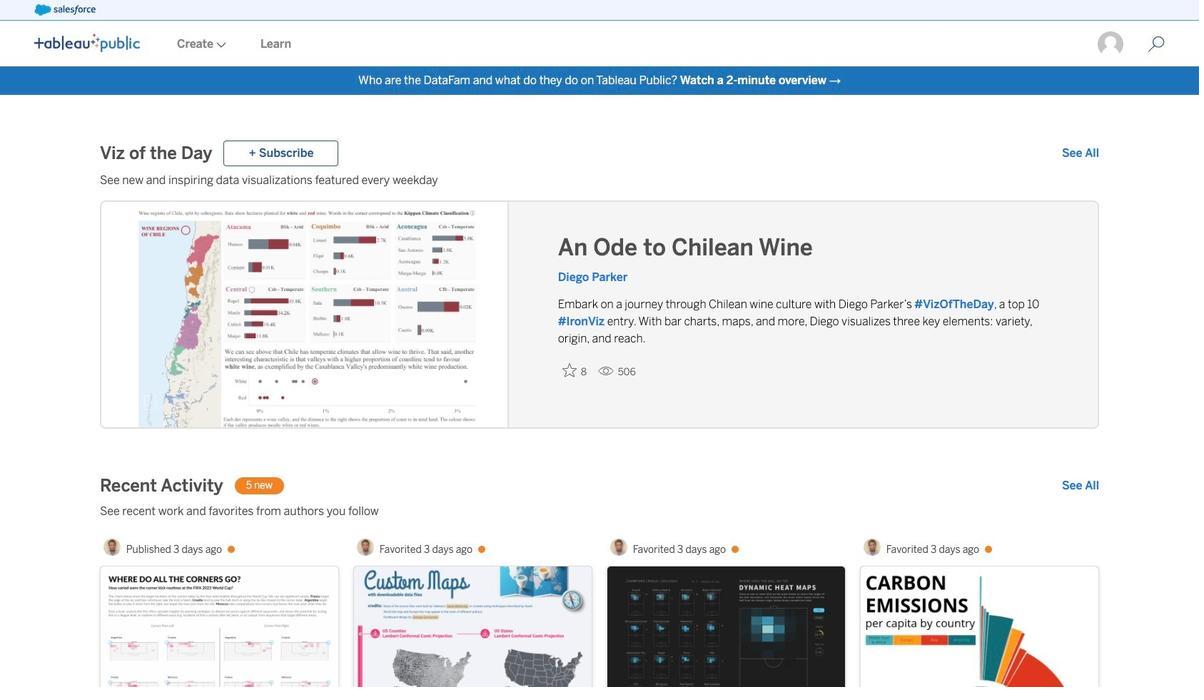 Task type: vqa. For each thing, say whether or not it's contained in the screenshot.
the See new and inspiring data visualizations featured every weekday element
yes



Task type: locate. For each thing, give the bounding box(es) containing it.
logo image
[[34, 34, 140, 52]]

4 workbook thumbnail image from the left
[[861, 567, 1099, 688]]

gary.orlando image
[[1097, 30, 1125, 59]]

see new and inspiring data visualizations featured every weekday element
[[100, 172, 1100, 189]]

add favorite image
[[562, 363, 577, 378]]

ben norland image
[[103, 539, 121, 556], [357, 539, 374, 556], [610, 539, 627, 556], [864, 539, 881, 556]]

1 workbook thumbnail image from the left
[[101, 567, 338, 688]]

workbook thumbnail image for 3rd the ben norland image from right
[[354, 567, 592, 688]]

3 ben norland image from the left
[[610, 539, 627, 556]]

3 workbook thumbnail image from the left
[[608, 567, 845, 688]]

workbook thumbnail image for 2nd the ben norland image from the right
[[608, 567, 845, 688]]

2 workbook thumbnail image from the left
[[354, 567, 592, 688]]

workbook thumbnail image
[[101, 567, 338, 688], [354, 567, 592, 688], [608, 567, 845, 688], [861, 567, 1099, 688]]

4 ben norland image from the left
[[864, 539, 881, 556]]



Task type: describe. For each thing, give the bounding box(es) containing it.
go to search image
[[1131, 36, 1182, 53]]

see recent work and favorites from authors you follow element
[[100, 503, 1100, 520]]

recent activity heading
[[100, 475, 223, 498]]

viz of the day heading
[[100, 142, 212, 165]]

2 ben norland image from the left
[[357, 539, 374, 556]]

salesforce logo image
[[34, 4, 96, 16]]

tableau public viz of the day image
[[101, 202, 509, 431]]

1 ben norland image from the left
[[103, 539, 121, 556]]

Add Favorite button
[[558, 359, 592, 383]]

workbook thumbnail image for first the ben norland image from left
[[101, 567, 338, 688]]

create image
[[213, 42, 226, 48]]

workbook thumbnail image for 4th the ben norland image
[[861, 567, 1099, 688]]

see all recent activity element
[[1062, 478, 1100, 495]]

see all viz of the day element
[[1062, 145, 1100, 162]]



